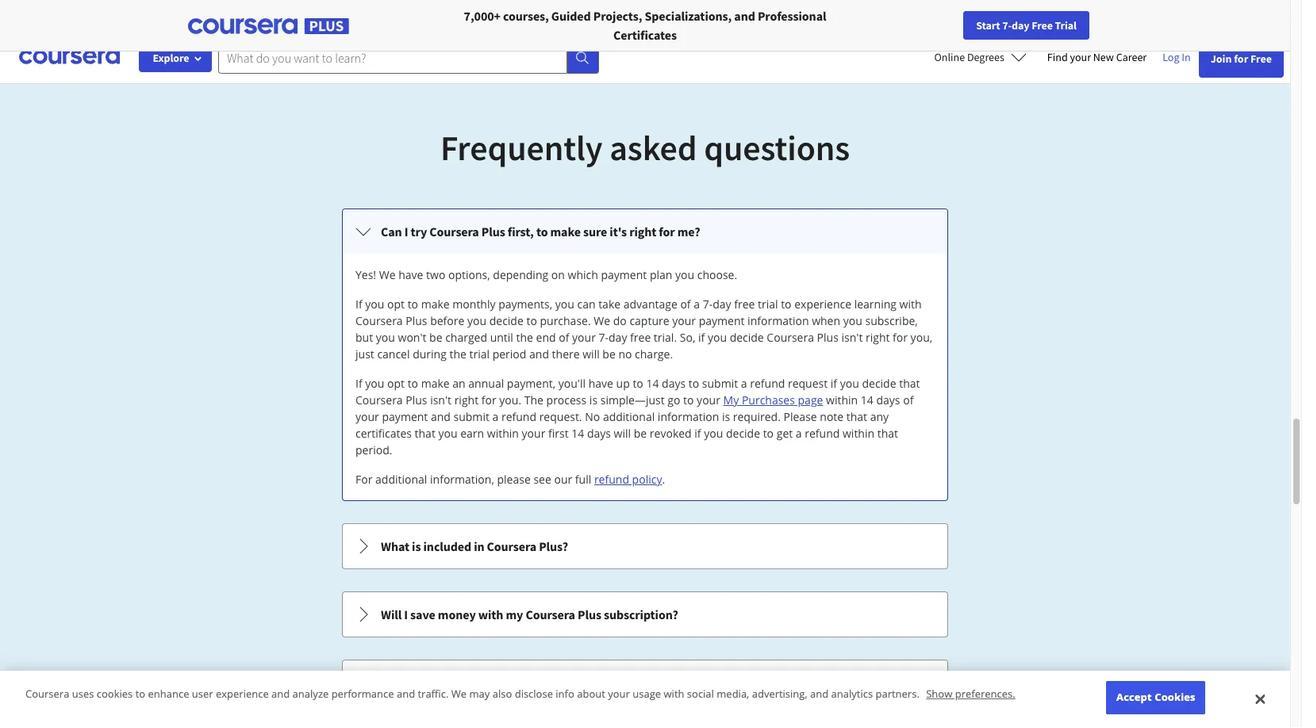 Task type: locate. For each thing, give the bounding box(es) containing it.
advertising,
[[752, 688, 808, 702]]

i left try
[[405, 224, 408, 240]]

1 horizontal spatial we
[[451, 688, 467, 702]]

refund
[[750, 376, 785, 391], [502, 410, 537, 425], [805, 426, 840, 441], [594, 472, 629, 487]]

advantage
[[624, 297, 678, 312]]

you'll
[[559, 376, 586, 391]]

decide inside within 14 days of your payment and submit a refund request. no additional information is required. please note that any certificates that you earn within your first 14 days will be revoked if you decide to get a refund within that period.
[[726, 426, 760, 441]]

is inside if you opt to make an annual payment, you'll have up to 14 days to submit a refund request if you decide that coursera plus isn't right for you. the process is simple—just go to your
[[590, 393, 598, 408]]

if down just
[[356, 376, 362, 391]]

your right find
[[1070, 50, 1091, 64]]

1 horizontal spatial submit
[[702, 376, 738, 391]]

1 horizontal spatial 14
[[646, 376, 659, 391]]

0 horizontal spatial will
[[583, 347, 600, 362]]

make inside if you opt to make an annual payment, you'll have up to 14 days to submit a refund request if you decide that coursera plus isn't right for you. the process is simple—just go to your
[[421, 376, 450, 391]]

my purchases page link
[[724, 393, 823, 408]]

analytics
[[832, 688, 873, 702]]

with for experience
[[900, 297, 922, 312]]

for down subscribe,
[[893, 330, 908, 345]]

if for if you opt to make monthly payments, you can take advantage of a 7-day free trial to experience learning with coursera plus before you decide to purchase. we do capture your payment information when you subscribe, but you won't be charged until the end of your 7-day free trial. so, if you decide coursera plus isn't right for you, just cancel during the trial period and there will be no charge.
[[356, 297, 362, 312]]

7-
[[1003, 18, 1012, 33], [703, 297, 713, 312], [599, 330, 609, 345]]

that inside if you opt to make an annual payment, you'll have up to 14 days to submit a refund request if you decide that coursera plus isn't right for you. the process is simple—just go to your
[[899, 376, 920, 391]]

if right revoked
[[695, 426, 701, 441]]

2 horizontal spatial 14
[[861, 393, 874, 408]]

coursera uses cookies to enhance user experience and analyze performance and traffic. we may also disclose info about your usage with social media, advertising, and analytics partners. show preferences.
[[25, 688, 1016, 702]]

1 horizontal spatial days
[[662, 376, 686, 391]]

just
[[356, 347, 374, 362]]

0 horizontal spatial of
[[559, 330, 569, 345]]

projects,
[[594, 8, 642, 24]]

info
[[556, 688, 575, 702]]

is up no
[[590, 393, 598, 408]]

for
[[235, 8, 252, 24], [343, 8, 360, 24], [356, 472, 373, 487]]

your up "certificates"
[[356, 410, 379, 425]]

trial
[[758, 297, 778, 312], [470, 347, 490, 362]]

14 up any
[[861, 393, 874, 408]]

revoked
[[650, 426, 692, 441]]

1 vertical spatial days
[[877, 393, 901, 408]]

2 opt from the top
[[387, 376, 405, 391]]

0 horizontal spatial have
[[399, 268, 423, 283]]

and left analytics in the bottom right of the page
[[810, 688, 829, 702]]

before
[[430, 314, 465, 329]]

submit
[[702, 376, 738, 391], [454, 410, 490, 425]]

None search field
[[218, 42, 599, 73]]

submit up my
[[702, 376, 738, 391]]

1 horizontal spatial 7-
[[703, 297, 713, 312]]

1 vertical spatial with
[[478, 607, 504, 623]]

0 vertical spatial information
[[748, 314, 809, 329]]

payment up take
[[601, 268, 647, 283]]

decide inside if you opt to make an annual payment, you'll have up to 14 days to submit a refund request if you decide that coursera plus isn't right for you. the process is simple—just go to your
[[862, 376, 897, 391]]

information left when
[[748, 314, 809, 329]]

0 vertical spatial trial
[[758, 297, 778, 312]]

1 horizontal spatial experience
[[795, 297, 852, 312]]

0 vertical spatial will
[[583, 347, 600, 362]]

we
[[379, 268, 396, 283], [594, 314, 611, 329], [451, 688, 467, 702]]

included
[[423, 539, 472, 555]]

universities
[[255, 8, 317, 24]]

0 vertical spatial day
[[1012, 18, 1030, 33]]

try
[[411, 224, 427, 240]]

0 vertical spatial submit
[[702, 376, 738, 391]]

opt for coursera
[[387, 376, 405, 391]]

0 horizontal spatial submit
[[454, 410, 490, 425]]

free
[[1032, 18, 1053, 33], [1251, 52, 1272, 66]]

be up during
[[430, 330, 443, 345]]

the
[[524, 393, 544, 408]]

plus up "certificates"
[[406, 393, 427, 408]]

and inside 7,000+ courses, guided projects, specializations, and professional certificates
[[735, 8, 756, 24]]

so,
[[680, 330, 696, 345]]

courses,
[[503, 8, 549, 24]]

0 vertical spatial right
[[630, 224, 657, 240]]

1 horizontal spatial free
[[734, 297, 755, 312]]

refund down note
[[805, 426, 840, 441]]

2 vertical spatial 14
[[572, 426, 584, 441]]

and inside within 14 days of your payment and submit a refund request. no additional information is required. please note that any certificates that you earn within your first 14 days will be revoked if you decide to get a refund within that period.
[[431, 410, 451, 425]]

What do you want to learn? text field
[[218, 42, 568, 73]]

2 vertical spatial of
[[903, 393, 914, 408]]

for right join
[[1235, 52, 1249, 66]]

be left no
[[603, 347, 616, 362]]

1 vertical spatial the
[[450, 347, 467, 362]]

payment up "certificates"
[[382, 410, 428, 425]]

2 vertical spatial payment
[[382, 410, 428, 425]]

that right "certificates"
[[415, 426, 436, 441]]

refund down you.
[[502, 410, 537, 425]]

you up the cancel
[[376, 330, 395, 345]]

you down monthly
[[468, 314, 487, 329]]

0 vertical spatial additional
[[603, 410, 655, 425]]

1 horizontal spatial right
[[630, 224, 657, 240]]

1 vertical spatial right
[[866, 330, 890, 345]]

opt inside if you opt to make an annual payment, you'll have up to 14 days to submit a refund request if you decide that coursera plus isn't right for you. the process is simple—just go to your
[[387, 376, 405, 391]]

1 horizontal spatial will
[[614, 426, 631, 441]]

on
[[552, 268, 565, 283]]

purchase.
[[540, 314, 591, 329]]

1 horizontal spatial with
[[664, 688, 685, 702]]

you right when
[[844, 314, 863, 329]]

of inside within 14 days of your payment and submit a refund request. no additional information is required. please note that any certificates that you earn within your first 14 days will be revoked if you decide to get a refund within that period.
[[903, 393, 914, 408]]

1 vertical spatial make
[[421, 297, 450, 312]]

1 vertical spatial isn't
[[430, 393, 452, 408]]

if you opt to make monthly payments, you can take advantage of a 7-day free trial to experience learning with coursera plus before you decide to purchase. we do capture your payment information when you subscribe, but you won't be charged until the end of your 7-day free trial. so, if you decide coursera plus isn't right for you, just cancel during the trial period and there will be no charge.
[[356, 297, 933, 362]]

can
[[381, 224, 402, 240]]

0 vertical spatial experience
[[795, 297, 852, 312]]

0 horizontal spatial with
[[478, 607, 504, 623]]

a inside if you opt to make monthly payments, you can take advantage of a 7-day free trial to experience learning with coursera plus before you decide to purchase. we do capture your payment information when you subscribe, but you won't be charged until the end of your 7-day free trial. so, if you decide coursera plus isn't right for you, just cancel during the trial period and there will be no charge.
[[694, 297, 700, 312]]

save
[[410, 607, 436, 623]]

days
[[662, 376, 686, 391], [877, 393, 901, 408], [587, 426, 611, 441]]

2 vertical spatial make
[[421, 376, 450, 391]]

plus down when
[[817, 330, 839, 345]]

days up any
[[877, 393, 901, 408]]

disclose
[[515, 688, 553, 702]]

coursera right my
[[526, 607, 575, 623]]

0 horizontal spatial free
[[630, 330, 651, 345]]

days down no
[[587, 426, 611, 441]]

0 horizontal spatial 7-
[[599, 330, 609, 345]]

1 vertical spatial free
[[1251, 52, 1272, 66]]

0 horizontal spatial be
[[430, 330, 443, 345]]

7- down take
[[599, 330, 609, 345]]

if inside if you opt to make an annual payment, you'll have up to 14 days to submit a refund request if you decide that coursera plus isn't right for you. the process is simple—just go to your
[[356, 376, 362, 391]]

we left do
[[594, 314, 611, 329]]

refund right full
[[594, 472, 629, 487]]

right down subscribe,
[[866, 330, 890, 345]]

performance
[[332, 688, 394, 702]]

day right start
[[1012, 18, 1030, 33]]

0 vertical spatial make
[[550, 224, 581, 240]]

2 horizontal spatial day
[[1012, 18, 1030, 33]]

make left sure
[[550, 224, 581, 240]]

0 vertical spatial with
[[900, 297, 922, 312]]

2 horizontal spatial days
[[877, 393, 901, 408]]

for down annual
[[482, 393, 497, 408]]

that
[[899, 376, 920, 391], [847, 410, 868, 425], [415, 426, 436, 441], [878, 426, 899, 441]]

make left an
[[421, 376, 450, 391]]

refund policy link
[[594, 472, 662, 487]]

1 vertical spatial opt
[[387, 376, 405, 391]]

additional down "period."
[[375, 472, 427, 487]]

plus inside dropdown button
[[482, 224, 505, 240]]

14 right first
[[572, 426, 584, 441]]

information inside within 14 days of your payment and submit a refund request. no additional information is required. please note that any certificates that you earn within your first 14 days will be revoked if you decide to get a refund within that period.
[[658, 410, 719, 425]]

i inside dropdown button
[[404, 607, 408, 623]]

is
[[590, 393, 598, 408], [722, 410, 730, 425], [412, 539, 421, 555]]

right down an
[[455, 393, 479, 408]]

opt
[[387, 297, 405, 312], [387, 376, 405, 391]]

isn't
[[842, 330, 863, 345], [430, 393, 452, 408]]

required.
[[733, 410, 781, 425]]

1 i from the top
[[405, 224, 408, 240]]

0 vertical spatial is
[[590, 393, 598, 408]]

with inside if you opt to make monthly payments, you can take advantage of a 7-day free trial to experience learning with coursera plus before you decide to purchase. we do capture your payment information when you subscribe, but you won't be charged until the end of your 7-day free trial. so, if you decide coursera plus isn't right for you, just cancel during the trial period and there will be no charge.
[[900, 297, 922, 312]]

1 horizontal spatial is
[[590, 393, 598, 408]]

analyze
[[293, 688, 329, 702]]

for left universities
[[235, 8, 252, 24]]

.
[[662, 472, 665, 487]]

0 horizontal spatial information
[[658, 410, 719, 425]]

is down my
[[722, 410, 730, 425]]

0 vertical spatial isn't
[[842, 330, 863, 345]]

opt down the cancel
[[387, 376, 405, 391]]

1 vertical spatial 7-
[[703, 297, 713, 312]]

you down yes!
[[365, 297, 385, 312]]

cancel
[[377, 347, 410, 362]]

0 vertical spatial the
[[516, 330, 533, 345]]

7- inside button
[[1003, 18, 1012, 33]]

make for annual
[[421, 376, 450, 391]]

request.
[[539, 410, 582, 425]]

2 vertical spatial days
[[587, 426, 611, 441]]

1 horizontal spatial of
[[681, 297, 691, 312]]

no
[[585, 410, 600, 425]]

days up go
[[662, 376, 686, 391]]

decide up any
[[862, 376, 897, 391]]

1 if from the top
[[356, 297, 362, 312]]

free down 'capture'
[[630, 330, 651, 345]]

make
[[550, 224, 581, 240], [421, 297, 450, 312], [421, 376, 450, 391]]

show preferences. link
[[927, 688, 1016, 702]]

1 vertical spatial we
[[594, 314, 611, 329]]

0 horizontal spatial we
[[379, 268, 396, 283]]

will down simple—just
[[614, 426, 631, 441]]

if right so, at right top
[[699, 330, 705, 345]]

your
[[1070, 50, 1091, 64], [672, 314, 696, 329], [572, 330, 596, 345], [697, 393, 721, 408], [356, 410, 379, 425], [522, 426, 546, 441], [608, 688, 630, 702]]

1 vertical spatial payment
[[699, 314, 745, 329]]

of down you,
[[903, 393, 914, 408]]

right right it's
[[630, 224, 657, 240]]

0 horizontal spatial isn't
[[430, 393, 452, 408]]

0 vertical spatial 7-
[[1003, 18, 1012, 33]]

2 horizontal spatial right
[[866, 330, 890, 345]]

2 vertical spatial be
[[634, 426, 647, 441]]

if inside if you opt to make monthly payments, you can take advantage of a 7-day free trial to experience learning with coursera plus before you decide to purchase. we do capture your payment information when you subscribe, but you won't be charged until the end of your 7-day free trial. so, if you decide coursera plus isn't right for you, just cancel during the trial period and there will be no charge.
[[356, 297, 362, 312]]

0 vertical spatial days
[[662, 376, 686, 391]]

a up so, at right top
[[694, 297, 700, 312]]

you right revoked
[[704, 426, 723, 441]]

for inside 'link'
[[343, 8, 360, 24]]

opt inside if you opt to make monthly payments, you can take advantage of a 7-day free trial to experience learning with coursera plus before you decide to purchase. we do capture your payment information when you subscribe, but you won't be charged until the end of your 7-day free trial. so, if you decide coursera plus isn't right for you, just cancel during the trial period and there will be no charge.
[[387, 297, 405, 312]]

1 vertical spatial of
[[559, 330, 569, 345]]

accept
[[1117, 691, 1152, 705]]

coursera
[[430, 224, 479, 240], [356, 314, 403, 329], [767, 330, 814, 345], [356, 393, 403, 408], [487, 539, 537, 555], [526, 607, 575, 623], [25, 688, 69, 702]]

will i save money with my coursera plus subscription?
[[381, 607, 679, 623]]

if right request
[[831, 376, 838, 391]]

with for your
[[664, 688, 685, 702]]

isn't down the learning
[[842, 330, 863, 345]]

1 horizontal spatial information
[[748, 314, 809, 329]]

0 vertical spatial free
[[1032, 18, 1053, 33]]

can i try coursera plus first, to make sure it's right for me?
[[381, 224, 701, 240]]

payment down choose.
[[699, 314, 745, 329]]

is right the "what"
[[412, 539, 421, 555]]

for for for additional information, please see our full refund policy .
[[356, 472, 373, 487]]

free down choose.
[[734, 297, 755, 312]]

0 vertical spatial i
[[405, 224, 408, 240]]

right inside if you opt to make monthly payments, you can take advantage of a 7-day free trial to experience learning with coursera plus before you decide to purchase. we do capture your payment information when you subscribe, but you won't be charged until the end of your 7-day free trial. so, if you decide coursera plus isn't right for you, just cancel during the trial period and there will be no charge.
[[866, 330, 890, 345]]

charge.
[[635, 347, 673, 362]]

for inside join for free "link"
[[1235, 52, 1249, 66]]

money
[[438, 607, 476, 623]]

0 horizontal spatial experience
[[216, 688, 269, 702]]

log in
[[1163, 50, 1191, 64]]

with left social
[[664, 688, 685, 702]]

information down go
[[658, 410, 719, 425]]

0 vertical spatial 14
[[646, 376, 659, 391]]

2 vertical spatial 7-
[[599, 330, 609, 345]]

a up purchases
[[741, 376, 747, 391]]

within down any
[[843, 426, 875, 441]]

1 horizontal spatial have
[[589, 376, 614, 391]]

0 vertical spatial have
[[399, 268, 423, 283]]

if for if you opt to make an annual payment, you'll have up to 14 days to submit a refund request if you decide that coursera plus isn't right for you. the process is simple—just go to your
[[356, 376, 362, 391]]

list
[[341, 207, 950, 728]]

explore
[[153, 51, 189, 65]]

1 horizontal spatial isn't
[[842, 330, 863, 345]]

2 horizontal spatial we
[[594, 314, 611, 329]]

1 vertical spatial have
[[589, 376, 614, 391]]

payment inside within 14 days of your payment and submit a refund request. no additional information is required. please note that any certificates that you earn within your first 14 days will be revoked if you decide to get a refund within that period.
[[382, 410, 428, 425]]

1 vertical spatial if
[[356, 376, 362, 391]]

will right there
[[583, 347, 600, 362]]

request
[[788, 376, 828, 391]]

2 vertical spatial is
[[412, 539, 421, 555]]

1 horizontal spatial be
[[603, 347, 616, 362]]

7- down choose.
[[703, 297, 713, 312]]

payment
[[601, 268, 647, 283], [699, 314, 745, 329], [382, 410, 428, 425]]

if
[[699, 330, 705, 345], [831, 376, 838, 391], [695, 426, 701, 441]]

2 vertical spatial if
[[695, 426, 701, 441]]

additional inside within 14 days of your payment and submit a refund request. no additional information is required. please note that any certificates that you earn within your first 14 days will be revoked if you decide to get a refund within that period.
[[603, 410, 655, 425]]

frequently asked questions
[[440, 126, 850, 170]]

2 i from the top
[[404, 607, 408, 623]]

you down just
[[365, 376, 385, 391]]

your left first
[[522, 426, 546, 441]]

coursera inside will i save money with my coursera plus subscription? dropdown button
[[526, 607, 575, 623]]

i inside dropdown button
[[405, 224, 408, 240]]

is inside within 14 days of your payment and submit a refund request. no additional information is required. please note that any certificates that you earn within your first 14 days will be revoked if you decide to get a refund within that period.
[[722, 410, 730, 425]]

coursera right in at the left bottom of page
[[487, 539, 537, 555]]

free left trial
[[1032, 18, 1053, 33]]

0 vertical spatial payment
[[601, 268, 647, 283]]

make inside if you opt to make monthly payments, you can take advantage of a 7-day free trial to experience learning with coursera plus before you decide to purchase. we do capture your payment information when you subscribe, but you won't be charged until the end of your 7-day free trial. so, if you decide coursera plus isn't right for you, just cancel during the trial period and there will be no charge.
[[421, 297, 450, 312]]

day down do
[[609, 330, 627, 345]]

and left traffic.
[[397, 688, 415, 702]]

0 horizontal spatial payment
[[382, 410, 428, 425]]

0 horizontal spatial trial
[[470, 347, 490, 362]]

see
[[534, 472, 552, 487]]

a inside if you opt to make an annual payment, you'll have up to 14 days to submit a refund request if you decide that coursera plus isn't right for you. the process is simple—just go to your
[[741, 376, 747, 391]]

be left revoked
[[634, 426, 647, 441]]

1 vertical spatial is
[[722, 410, 730, 425]]

submit up earn
[[454, 410, 490, 425]]

1 vertical spatial information
[[658, 410, 719, 425]]

find your new career
[[1048, 50, 1147, 64]]

0 vertical spatial be
[[430, 330, 443, 345]]

the down charged
[[450, 347, 467, 362]]

first
[[548, 426, 569, 441]]

is inside dropdown button
[[412, 539, 421, 555]]

no
[[619, 347, 632, 362]]

1 vertical spatial additional
[[375, 472, 427, 487]]

to inside within 14 days of your payment and submit a refund request. no additional information is required. please note that any certificates that you earn within your first 14 days will be revoked if you decide to get a refund within that period.
[[763, 426, 774, 441]]

you up note
[[840, 376, 860, 391]]

and left professional at the top right of page
[[735, 8, 756, 24]]

coursera right try
[[430, 224, 479, 240]]

opt up won't
[[387, 297, 405, 312]]

frequently
[[440, 126, 603, 170]]

1 vertical spatial if
[[831, 376, 838, 391]]

for left me?
[[659, 224, 675, 240]]

coursera up "certificates"
[[356, 393, 403, 408]]

0 vertical spatial if
[[356, 297, 362, 312]]

free
[[734, 297, 755, 312], [630, 330, 651, 345]]

day inside button
[[1012, 18, 1030, 33]]

1 vertical spatial submit
[[454, 410, 490, 425]]

1 horizontal spatial free
[[1251, 52, 1272, 66]]

1 opt from the top
[[387, 297, 405, 312]]

information
[[748, 314, 809, 329], [658, 410, 719, 425]]

isn't inside if you opt to make an annual payment, you'll have up to 14 days to submit a refund request if you decide that coursera plus isn't right for you. the process is simple—just go to your
[[430, 393, 452, 408]]

i right 'will'
[[404, 607, 408, 623]]

2 horizontal spatial be
[[634, 426, 647, 441]]

what
[[381, 539, 410, 555]]

additional down simple—just
[[603, 410, 655, 425]]

and down end
[[529, 347, 549, 362]]

and left analyze
[[272, 688, 290, 702]]

1 vertical spatial trial
[[470, 347, 490, 362]]

we left may
[[451, 688, 467, 702]]

of up so, at right top
[[681, 297, 691, 312]]

2 vertical spatial right
[[455, 393, 479, 408]]

1 horizontal spatial day
[[713, 297, 732, 312]]

2 vertical spatial we
[[451, 688, 467, 702]]

options,
[[448, 268, 490, 283]]

i for will
[[404, 607, 408, 623]]

2 if from the top
[[356, 376, 362, 391]]

in
[[1182, 50, 1191, 64]]

1 horizontal spatial trial
[[758, 297, 778, 312]]

go
[[668, 393, 681, 408]]

day down choose.
[[713, 297, 732, 312]]

note
[[820, 410, 844, 425]]

for up what do you want to learn? text box
[[343, 8, 360, 24]]

that down you,
[[899, 376, 920, 391]]

if
[[356, 297, 362, 312], [356, 376, 362, 391]]

with up subscribe,
[[900, 297, 922, 312]]



Task type: vqa. For each thing, say whether or not it's contained in the screenshot.
right 'be'
yes



Task type: describe. For each thing, give the bounding box(es) containing it.
find your new career link
[[1040, 48, 1155, 67]]

a down annual
[[493, 410, 499, 425]]

trial.
[[654, 330, 677, 345]]

banner navigation
[[13, 0, 447, 44]]

take
[[599, 297, 621, 312]]

plan
[[650, 268, 673, 283]]

plus inside dropdown button
[[578, 607, 602, 623]]

14 inside if you opt to make an annual payment, you'll have up to 14 days to submit a refund request if you decide that coursera plus isn't right for you. the process is simple—just go to your
[[646, 376, 659, 391]]

your right about
[[608, 688, 630, 702]]

learning
[[855, 297, 897, 312]]

0 horizontal spatial days
[[587, 426, 611, 441]]

my
[[506, 607, 523, 623]]

0 vertical spatial free
[[734, 297, 755, 312]]

7,000+ courses, guided projects, specializations, and professional certificates
[[464, 8, 827, 43]]

right inside if you opt to make an annual payment, you'll have up to 14 days to submit a refund request if you decide that coursera plus isn't right for you. the process is simple—just go to your
[[455, 393, 479, 408]]

to inside dropdown button
[[537, 224, 548, 240]]

you left earn
[[439, 426, 458, 441]]

your up there
[[572, 330, 596, 345]]

0 horizontal spatial 14
[[572, 426, 584, 441]]

log in link
[[1155, 48, 1199, 67]]

explore button
[[139, 44, 212, 72]]

within right earn
[[487, 426, 519, 441]]

1 vertical spatial free
[[630, 330, 651, 345]]

show
[[927, 688, 953, 702]]

coursera plus image
[[188, 18, 349, 34]]

0 vertical spatial we
[[379, 268, 396, 283]]

join for free link
[[1199, 40, 1284, 78]]

coursera inside if you opt to make an annual payment, you'll have up to 14 days to submit a refund request if you decide that coursera plus isn't right for you. the process is simple—just go to your
[[356, 393, 403, 408]]

do
[[613, 314, 627, 329]]

right inside dropdown button
[[630, 224, 657, 240]]

start 7-day free trial
[[977, 18, 1077, 33]]

online
[[935, 50, 965, 64]]

may
[[469, 688, 490, 702]]

1 vertical spatial 14
[[861, 393, 874, 408]]

up
[[616, 376, 630, 391]]

for link
[[336, 0, 440, 32]]

a right get
[[796, 426, 802, 441]]

please
[[784, 410, 817, 425]]

accept cookies
[[1117, 691, 1196, 705]]

payment,
[[507, 376, 556, 391]]

accept cookies button
[[1107, 682, 1206, 715]]

usage
[[633, 688, 661, 702]]

preferences.
[[955, 688, 1016, 702]]

you.
[[500, 393, 522, 408]]

start
[[977, 18, 1001, 33]]

full
[[575, 472, 592, 487]]

questions
[[704, 126, 850, 170]]

can
[[577, 297, 596, 312]]

our
[[554, 472, 572, 487]]

7,000+
[[464, 8, 501, 24]]

page
[[798, 393, 823, 408]]

experience inside if you opt to make monthly payments, you can take advantage of a 7-day free trial to experience learning with coursera plus before you decide to purchase. we do capture your payment information when you subscribe, but you won't be charged until the end of your 7-day free trial. so, if you decide coursera plus isn't right for you, just cancel during the trial period and there will be no charge.
[[795, 297, 852, 312]]

period.
[[356, 443, 392, 458]]

first,
[[508, 224, 534, 240]]

coursera down when
[[767, 330, 814, 345]]

your inside if you opt to make an annual payment, you'll have up to 14 days to submit a refund request if you decide that coursera plus isn't right for you. the process is simple—just go to your
[[697, 393, 721, 408]]

coursera image
[[19, 45, 120, 70]]

choose.
[[698, 268, 738, 283]]

cookies
[[1155, 691, 1196, 705]]

list containing can i try coursera plus first, to make sure it's right for me?
[[341, 207, 950, 728]]

my
[[724, 393, 739, 408]]

for for for
[[343, 8, 360, 24]]

traffic.
[[418, 688, 449, 702]]

end
[[536, 330, 556, 345]]

make for payments,
[[421, 297, 450, 312]]

charged
[[445, 330, 487, 345]]

1 vertical spatial be
[[603, 347, 616, 362]]

within 14 days of your payment and submit a refund request. no additional information is required. please note that any certificates that you earn within your first 14 days will be revoked if you decide to get a refund within that period.
[[356, 393, 914, 458]]

coursera inside can i try coursera plus first, to make sure it's right for me? dropdown button
[[430, 224, 479, 240]]

online degrees button
[[922, 40, 1040, 75]]

join
[[1211, 52, 1232, 66]]

if inside if you opt to make an annual payment, you'll have up to 14 days to submit a refund request if you decide that coursera plus isn't right for you. the process is simple—just go to your
[[831, 376, 838, 391]]

if inside if you opt to make monthly payments, you can take advantage of a 7-day free trial to experience learning with coursera plus before you decide to purchase. we do capture your payment information when you subscribe, but you won't be charged until the end of your 7-day free trial. so, if you decide coursera plus isn't right for you, just cancel during the trial period and there will be no charge.
[[699, 330, 705, 345]]

media,
[[717, 688, 750, 702]]

until
[[490, 330, 513, 345]]

be inside within 14 days of your payment and submit a refund request. no additional information is required. please note that any certificates that you earn within your first 14 days will be revoked if you decide to get a refund within that period.
[[634, 426, 647, 441]]

join for free
[[1211, 52, 1272, 66]]

0 horizontal spatial day
[[609, 330, 627, 345]]

submit inside within 14 days of your payment and submit a refund request. no additional information is required. please note that any certificates that you earn within your first 14 days will be revoked if you decide to get a refund within that period.
[[454, 410, 490, 425]]

for additional information, please see our full refund policy .
[[356, 472, 665, 487]]

businesses link
[[125, 0, 216, 32]]

your up so, at right top
[[672, 314, 696, 329]]

what is included in coursera plus?
[[381, 539, 568, 555]]

trial
[[1055, 18, 1077, 33]]

coursera left uses
[[25, 688, 69, 702]]

me?
[[678, 224, 701, 240]]

during
[[413, 347, 447, 362]]

degrees
[[968, 50, 1005, 64]]

coursera up but at left
[[356, 314, 403, 329]]

if inside within 14 days of your payment and submit a refund request. no additional information is required. please note that any certificates that you earn within your first 14 days will be revoked if you decide to get a refund within that period.
[[695, 426, 701, 441]]

yes!
[[356, 268, 376, 283]]

we inside if you opt to make monthly payments, you can take advantage of a 7-day free trial to experience learning with coursera plus before you decide to purchase. we do capture your payment information when you subscribe, but you won't be charged until the end of your 7-day free trial. so, if you decide coursera plus isn't right for you, just cancel during the trial period and there will be no charge.
[[594, 314, 611, 329]]

i for can
[[405, 224, 408, 240]]

get
[[777, 426, 793, 441]]

for inside if you opt to make an annual payment, you'll have up to 14 days to submit a refund request if you decide that coursera plus isn't right for you. the process is simple—just go to your
[[482, 393, 497, 408]]

you right so, at right top
[[708, 330, 727, 345]]

asked
[[610, 126, 697, 170]]

you right plan
[[676, 268, 695, 283]]

coursera inside what is included in coursera plus? dropdown button
[[487, 539, 537, 555]]

free inside button
[[1032, 18, 1053, 33]]

submit inside if you opt to make an annual payment, you'll have up to 14 days to submit a refund request if you decide that coursera plus isn't right for you. the process is simple—just go to your
[[702, 376, 738, 391]]

will inside within 14 days of your payment and submit a refund request. no additional information is required. please note that any certificates that you earn within your first 14 days will be revoked if you decide to get a refund within that period.
[[614, 426, 631, 441]]

your inside 'link'
[[1070, 50, 1091, 64]]

also
[[493, 688, 512, 702]]

free inside "link"
[[1251, 52, 1272, 66]]

cookies
[[97, 688, 133, 702]]

for inside if you opt to make monthly payments, you can take advantage of a 7-day free trial to experience learning with coursera plus before you decide to purchase. we do capture your payment information when you subscribe, but you won't be charged until the end of your 7-day free trial. so, if you decide coursera plus isn't right for you, just cancel during the trial period and there will be no charge.
[[893, 330, 908, 345]]

policy
[[632, 472, 662, 487]]

1 horizontal spatial the
[[516, 330, 533, 345]]

find
[[1048, 50, 1068, 64]]

will inside if you opt to make monthly payments, you can take advantage of a 7-day free trial to experience learning with coursera plus before you decide to purchase. we do capture your payment information when you subscribe, but you won't be charged until the end of your 7-day free trial. so, if you decide coursera plus isn't right for you, just cancel during the trial period and there will be no charge.
[[583, 347, 600, 362]]

days inside if you opt to make an annual payment, you'll have up to 14 days to submit a refund request if you decide that coursera plus isn't right for you. the process is simple—just go to your
[[662, 376, 686, 391]]

monthly
[[453, 297, 496, 312]]

subscription?
[[604, 607, 679, 623]]

0 vertical spatial of
[[681, 297, 691, 312]]

with inside dropdown button
[[478, 607, 504, 623]]

isn't inside if you opt to make monthly payments, you can take advantage of a 7-day free trial to experience learning with coursera plus before you decide to purchase. we do capture your payment information when you subscribe, but you won't be charged until the end of your 7-day free trial. so, if you decide coursera plus isn't right for you, just cancel during the trial period and there will be no charge.
[[842, 330, 863, 345]]

for inside can i try coursera plus first, to make sure it's right for me? dropdown button
[[659, 224, 675, 240]]

decide right so, at right top
[[730, 330, 764, 345]]

0 horizontal spatial the
[[450, 347, 467, 362]]

sure
[[583, 224, 607, 240]]

if you opt to make an annual payment, you'll have up to 14 days to submit a refund request if you decide that coursera plus isn't right for you. the process is simple—just go to your
[[356, 376, 920, 408]]

have inside if you opt to make an annual payment, you'll have up to 14 days to submit a refund request if you decide that coursera plus isn't right for you. the process is simple—just go to your
[[589, 376, 614, 391]]

uses
[[72, 688, 94, 702]]

that left any
[[847, 410, 868, 425]]

subscribe,
[[866, 314, 918, 329]]

log
[[1163, 50, 1180, 64]]

payment inside if you opt to make monthly payments, you can take advantage of a 7-day free trial to experience learning with coursera plus before you decide to purchase. we do capture your payment information when you subscribe, but you won't be charged until the end of your 7-day free trial. so, if you decide coursera plus isn't right for you, just cancel during the trial period and there will be no charge.
[[699, 314, 745, 329]]

make inside dropdown button
[[550, 224, 581, 240]]

yes! we have two options, depending on which payment plan you choose.
[[356, 268, 738, 283]]

you up purchase.
[[555, 297, 575, 312]]

an
[[453, 376, 466, 391]]

1 vertical spatial experience
[[216, 688, 269, 702]]

payments,
[[499, 297, 553, 312]]

plus up won't
[[406, 314, 427, 329]]

1 vertical spatial day
[[713, 297, 732, 312]]

within up note
[[826, 393, 858, 408]]

start 7-day free trial button
[[964, 11, 1090, 40]]

when
[[812, 314, 841, 329]]

for for for universities
[[235, 8, 252, 24]]

social
[[687, 688, 714, 702]]

decide up until
[[490, 314, 524, 329]]

plus inside if you opt to make an annual payment, you'll have up to 14 days to submit a refund request if you decide that coursera plus isn't right for you. the process is simple—just go to your
[[406, 393, 427, 408]]

that down any
[[878, 426, 899, 441]]

new
[[1094, 50, 1114, 64]]

you,
[[911, 330, 933, 345]]

refund inside if you opt to make an annual payment, you'll have up to 14 days to submit a refund request if you decide that coursera plus isn't right for you. the process is simple—just go to your
[[750, 376, 785, 391]]

businesses
[[149, 8, 210, 24]]

plus?
[[539, 539, 568, 555]]

and inside if you opt to make monthly payments, you can take advantage of a 7-day free trial to experience learning with coursera plus before you decide to purchase. we do capture your payment information when you subscribe, but you won't be charged until the end of your 7-day free trial. so, if you decide coursera plus isn't right for you, just cancel during the trial period and there will be no charge.
[[529, 347, 549, 362]]

will
[[381, 607, 402, 623]]

opt for before
[[387, 297, 405, 312]]

any
[[871, 410, 889, 425]]

information inside if you opt to make monthly payments, you can take advantage of a 7-day free trial to experience learning with coursera plus before you decide to purchase. we do capture your payment information when you subscribe, but you won't be charged until the end of your 7-day free trial. so, if you decide coursera plus isn't right for you, just cancel during the trial period and there will be no charge.
[[748, 314, 809, 329]]

process
[[547, 393, 587, 408]]



